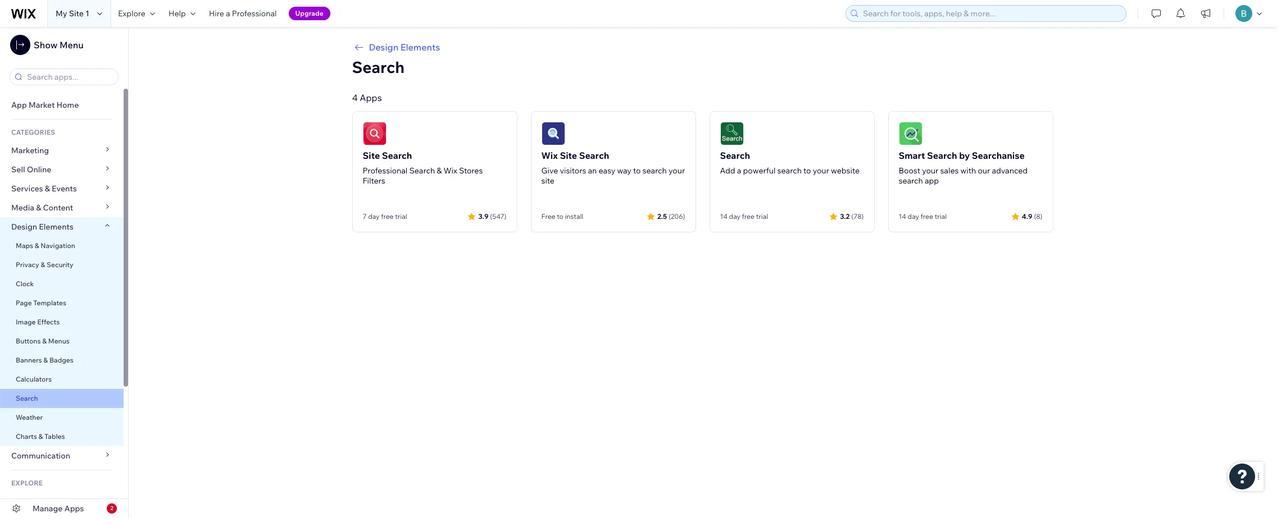 Task type: locate. For each thing, give the bounding box(es) containing it.
your inside search add a powerful search to your website
[[813, 166, 829, 176]]

search up an
[[579, 150, 609, 161]]

visitors
[[560, 166, 586, 176]]

trial down app
[[935, 212, 947, 221]]

search inside wix site search give visitors an easy way to search your site
[[579, 150, 609, 161]]

1 horizontal spatial a
[[737, 166, 741, 176]]

2.5
[[657, 212, 667, 221]]

buttons & menus
[[16, 337, 70, 346]]

your left website
[[813, 166, 829, 176]]

2 horizontal spatial trial
[[935, 212, 947, 221]]

2 free from the left
[[742, 212, 755, 221]]

3 day from the left
[[908, 212, 919, 221]]

add
[[720, 166, 735, 176]]

privacy
[[16, 261, 39, 269]]

free down app
[[921, 212, 933, 221]]

0 horizontal spatial wix
[[444, 166, 457, 176]]

1 vertical spatial elements
[[39, 222, 74, 232]]

& inside "link"
[[38, 433, 43, 441]]

communication link
[[0, 447, 124, 466]]

sell
[[11, 165, 25, 175]]

design
[[369, 42, 399, 53], [11, 222, 37, 232]]

categories
[[11, 128, 55, 137]]

0 vertical spatial professional
[[232, 8, 277, 19]]

weather
[[16, 414, 43, 422]]

apps
[[360, 92, 382, 103], [64, 504, 84, 514]]

& for security
[[41, 261, 45, 269]]

& right maps
[[35, 242, 39, 250]]

1 vertical spatial professional
[[363, 166, 408, 176]]

marketing
[[11, 146, 49, 156]]

search up add
[[720, 150, 750, 161]]

trial down the "powerful"
[[756, 212, 768, 221]]

7 day free trial
[[363, 212, 407, 221]]

search left app
[[899, 176, 923, 186]]

site for wix
[[560, 150, 577, 161]]

1 horizontal spatial wix
[[541, 150, 558, 161]]

site down site search logo
[[363, 150, 380, 161]]

14 day free trial for add
[[720, 212, 768, 221]]

search inside smart search by searchanise boost your sales with our advanced search app
[[899, 176, 923, 186]]

trial for by
[[935, 212, 947, 221]]

2 horizontal spatial site
[[560, 150, 577, 161]]

site left 1
[[69, 8, 84, 19]]

1 horizontal spatial your
[[813, 166, 829, 176]]

content
[[43, 203, 73, 213]]

upgrade button
[[289, 7, 330, 20]]

wix inside site search professional search & wix stores filters
[[444, 166, 457, 176]]

search inside smart search by searchanise boost your sales with our advanced search app
[[927, 150, 957, 161]]

free right 7 in the left of the page
[[381, 212, 394, 221]]

0 horizontal spatial design elements link
[[0, 217, 124, 237]]

professional inside "hire a professional" link
[[232, 8, 277, 19]]

0 vertical spatial a
[[226, 8, 230, 19]]

search up weather
[[16, 395, 38, 403]]

1 horizontal spatial professional
[[363, 166, 408, 176]]

page
[[16, 299, 32, 307]]

stores
[[459, 166, 483, 176]]

website
[[831, 166, 860, 176]]

Search apps... field
[[24, 69, 115, 85]]

design up the 4 apps
[[369, 42, 399, 53]]

0 vertical spatial design elements
[[369, 42, 440, 53]]

apps inside sidebar element
[[64, 504, 84, 514]]

14 day free trial down the "powerful"
[[720, 212, 768, 221]]

0 horizontal spatial elements
[[39, 222, 74, 232]]

0 horizontal spatial apps
[[64, 504, 84, 514]]

professional right hire
[[232, 8, 277, 19]]

& left badges
[[43, 356, 48, 365]]

calculators link
[[0, 370, 124, 389]]

3.2
[[840, 212, 850, 221]]

to right way
[[633, 166, 641, 176]]

(8)
[[1034, 212, 1043, 221]]

0 horizontal spatial 14 day free trial
[[720, 212, 768, 221]]

& for navigation
[[35, 242, 39, 250]]

3.9
[[478, 212, 489, 221]]

explore
[[118, 8, 145, 19]]

a
[[226, 8, 230, 19], [737, 166, 741, 176]]

(206)
[[669, 212, 685, 221]]

4 apps
[[352, 92, 382, 103]]

0 horizontal spatial trial
[[395, 212, 407, 221]]

& left tables
[[38, 433, 43, 441]]

0 horizontal spatial a
[[226, 8, 230, 19]]

sidebar element
[[0, 27, 129, 519]]

professional
[[232, 8, 277, 19], [363, 166, 408, 176]]

to right free on the top
[[557, 212, 563, 221]]

charts & tables
[[16, 433, 65, 441]]

Search for tools, apps, help & more... field
[[860, 6, 1123, 21]]

1 your from the left
[[669, 166, 685, 176]]

1 horizontal spatial free
[[742, 212, 755, 221]]

site up visitors
[[560, 150, 577, 161]]

0 vertical spatial elements
[[401, 42, 440, 53]]

1 horizontal spatial apps
[[360, 92, 382, 103]]

14 right (78)
[[899, 212, 906, 221]]

1 horizontal spatial 14 day free trial
[[899, 212, 947, 221]]

wix
[[541, 150, 558, 161], [444, 166, 457, 176]]

1 horizontal spatial site
[[363, 150, 380, 161]]

14 down add
[[720, 212, 728, 221]]

& right the privacy
[[41, 261, 45, 269]]

professional down site search logo
[[363, 166, 408, 176]]

free
[[541, 212, 555, 221]]

1 vertical spatial design
[[11, 222, 37, 232]]

1 free from the left
[[381, 212, 394, 221]]

free for by
[[921, 212, 933, 221]]

0 horizontal spatial site
[[69, 8, 84, 19]]

free
[[381, 212, 394, 221], [742, 212, 755, 221], [921, 212, 933, 221]]

14
[[720, 212, 728, 221], [899, 212, 906, 221]]

site inside wix site search give visitors an easy way to search your site
[[560, 150, 577, 161]]

page templates link
[[0, 294, 124, 313]]

2 14 from the left
[[899, 212, 906, 221]]

1 vertical spatial design elements link
[[0, 217, 124, 237]]

& inside site search professional search & wix stores filters
[[437, 166, 442, 176]]

my site 1
[[56, 8, 89, 19]]

0 horizontal spatial design
[[11, 222, 37, 232]]

day right 7 in the left of the page
[[368, 212, 380, 221]]

free down the "powerful"
[[742, 212, 755, 221]]

1 14 day free trial from the left
[[720, 212, 768, 221]]

to left website
[[804, 166, 811, 176]]

0 vertical spatial wix
[[541, 150, 558, 161]]

wix left stores
[[444, 166, 457, 176]]

maps
[[16, 242, 33, 250]]

0 horizontal spatial your
[[669, 166, 685, 176]]

1 14 from the left
[[720, 212, 728, 221]]

search inside sidebar element
[[16, 395, 38, 403]]

1 vertical spatial a
[[737, 166, 741, 176]]

1 vertical spatial design elements
[[11, 222, 74, 232]]

clock link
[[0, 275, 124, 294]]

2 14 day free trial from the left
[[899, 212, 947, 221]]

with
[[961, 166, 976, 176]]

day for a
[[729, 212, 741, 221]]

design up maps
[[11, 222, 37, 232]]

2 horizontal spatial day
[[908, 212, 919, 221]]

search right way
[[643, 166, 667, 176]]

& for events
[[45, 184, 50, 194]]

day down boost
[[908, 212, 919, 221]]

0 vertical spatial design elements link
[[352, 40, 1053, 54]]

& left menus
[[42, 337, 47, 346]]

1
[[85, 8, 89, 19]]

professional for search
[[363, 166, 408, 176]]

2 horizontal spatial your
[[922, 166, 939, 176]]

free to install
[[541, 212, 584, 221]]

search
[[352, 57, 405, 77], [382, 150, 412, 161], [579, 150, 609, 161], [720, 150, 750, 161], [927, 150, 957, 161], [409, 166, 435, 176], [16, 395, 38, 403]]

manage
[[33, 504, 63, 514]]

search add a powerful search to your website
[[720, 150, 860, 176]]

search inside search add a powerful search to your website
[[720, 150, 750, 161]]

&
[[437, 166, 442, 176], [45, 184, 50, 194], [36, 203, 41, 213], [35, 242, 39, 250], [41, 261, 45, 269], [42, 337, 47, 346], [43, 356, 48, 365], [38, 433, 43, 441]]

1 trial from the left
[[395, 212, 407, 221]]

3 free from the left
[[921, 212, 933, 221]]

sell online
[[11, 165, 51, 175]]

to
[[633, 166, 641, 176], [804, 166, 811, 176], [557, 212, 563, 221]]

& left events
[[45, 184, 50, 194]]

1 day from the left
[[368, 212, 380, 221]]

wix inside wix site search give visitors an easy way to search your site
[[541, 150, 558, 161]]

elements
[[401, 42, 440, 53], [39, 222, 74, 232]]

help
[[169, 8, 186, 19]]

trial for professional
[[395, 212, 407, 221]]

design inside sidebar element
[[11, 222, 37, 232]]

site
[[541, 176, 555, 186]]

day for by
[[908, 212, 919, 221]]

2 horizontal spatial free
[[921, 212, 933, 221]]

site search professional search & wix stores filters
[[363, 150, 483, 186]]

1 vertical spatial wix
[[444, 166, 457, 176]]

menu
[[60, 39, 84, 51]]

search right the "powerful"
[[778, 166, 802, 176]]

wix up give
[[541, 150, 558, 161]]

1 horizontal spatial elements
[[401, 42, 440, 53]]

& right media
[[36, 203, 41, 213]]

1 horizontal spatial design elements
[[369, 42, 440, 53]]

your
[[669, 166, 685, 176], [813, 166, 829, 176], [922, 166, 939, 176]]

services & events
[[11, 184, 77, 194]]

search
[[643, 166, 667, 176], [778, 166, 802, 176], [899, 176, 923, 186]]

1 horizontal spatial 14
[[899, 212, 906, 221]]

our
[[978, 166, 990, 176]]

trial right 7 in the left of the page
[[395, 212, 407, 221]]

3 trial from the left
[[935, 212, 947, 221]]

0 horizontal spatial 14
[[720, 212, 728, 221]]

0 vertical spatial apps
[[360, 92, 382, 103]]

1 horizontal spatial search
[[778, 166, 802, 176]]

a right hire
[[226, 8, 230, 19]]

0 vertical spatial design
[[369, 42, 399, 53]]

2 horizontal spatial search
[[899, 176, 923, 186]]

1 vertical spatial apps
[[64, 504, 84, 514]]

2 day from the left
[[729, 212, 741, 221]]

security
[[47, 261, 73, 269]]

& left stores
[[437, 166, 442, 176]]

search up the 4 apps
[[352, 57, 405, 77]]

site for my
[[69, 8, 84, 19]]

menus
[[48, 337, 70, 346]]

1 horizontal spatial trial
[[756, 212, 768, 221]]

professional inside site search professional search & wix stores filters
[[363, 166, 408, 176]]

1 horizontal spatial day
[[729, 212, 741, 221]]

your inside wix site search give visitors an easy way to search your site
[[669, 166, 685, 176]]

day down add
[[729, 212, 741, 221]]

your inside smart search by searchanise boost your sales with our advanced search app
[[922, 166, 939, 176]]

1 horizontal spatial to
[[633, 166, 641, 176]]

14 day free trial down app
[[899, 212, 947, 221]]

navigation
[[41, 242, 75, 250]]

apps right 4
[[360, 92, 382, 103]]

2 horizontal spatial to
[[804, 166, 811, 176]]

2 trial from the left
[[756, 212, 768, 221]]

0 horizontal spatial search
[[643, 166, 667, 176]]

your up '(206)'
[[669, 166, 685, 176]]

0 horizontal spatial free
[[381, 212, 394, 221]]

2 your from the left
[[813, 166, 829, 176]]

free for professional
[[381, 212, 394, 221]]

2
[[110, 505, 113, 513]]

site
[[69, 8, 84, 19], [363, 150, 380, 161], [560, 150, 577, 161]]

to inside search add a powerful search to your website
[[804, 166, 811, 176]]

professional for a
[[232, 8, 277, 19]]

site inside site search professional search & wix stores filters
[[363, 150, 380, 161]]

apps right manage
[[64, 504, 84, 514]]

free for a
[[742, 212, 755, 221]]

search up the sales
[[927, 150, 957, 161]]

0 horizontal spatial professional
[[232, 8, 277, 19]]

14 day free trial for search
[[899, 212, 947, 221]]

your left the sales
[[922, 166, 939, 176]]

install
[[565, 212, 584, 221]]

0 horizontal spatial day
[[368, 212, 380, 221]]

clock
[[16, 280, 34, 288]]

a right add
[[737, 166, 741, 176]]

0 horizontal spatial design elements
[[11, 222, 74, 232]]

3 your from the left
[[922, 166, 939, 176]]



Task type: describe. For each thing, give the bounding box(es) containing it.
communication
[[11, 451, 72, 461]]

& for content
[[36, 203, 41, 213]]

team
[[11, 497, 31, 507]]

apps for manage apps
[[64, 504, 84, 514]]

search link
[[0, 389, 124, 409]]

badges
[[49, 356, 73, 365]]

media & content
[[11, 203, 73, 213]]

show
[[34, 39, 58, 51]]

14 for add
[[720, 212, 728, 221]]

banners & badges
[[16, 356, 73, 365]]

3.9 (547)
[[478, 212, 507, 221]]

filters
[[363, 176, 385, 186]]

help button
[[162, 0, 202, 27]]

smart search by searchanise boost your sales with our advanced search app
[[899, 150, 1028, 186]]

show menu button
[[10, 35, 84, 55]]

1 horizontal spatial design
[[369, 42, 399, 53]]

an
[[588, 166, 597, 176]]

buttons
[[16, 337, 41, 346]]

image
[[16, 318, 36, 327]]

site search logo image
[[363, 122, 386, 146]]

effects
[[37, 318, 60, 327]]

search inside search add a powerful search to your website
[[778, 166, 802, 176]]

4
[[352, 92, 358, 103]]

app market home
[[11, 100, 79, 110]]

wix site search logo image
[[541, 122, 565, 146]]

& for menus
[[42, 337, 47, 346]]

image effects
[[16, 318, 60, 327]]

& for badges
[[43, 356, 48, 365]]

(78)
[[852, 212, 864, 221]]

market
[[29, 100, 55, 110]]

day for professional
[[368, 212, 380, 221]]

a inside search add a powerful search to your website
[[737, 166, 741, 176]]

search down site search logo
[[382, 150, 412, 161]]

maps & navigation
[[16, 242, 75, 250]]

hire a professional link
[[202, 0, 284, 27]]

online
[[27, 165, 51, 175]]

2.5 (206)
[[657, 212, 685, 221]]

advanced
[[992, 166, 1028, 176]]

services
[[11, 184, 43, 194]]

boost
[[899, 166, 921, 176]]

sell online link
[[0, 160, 124, 179]]

tables
[[44, 433, 65, 441]]

picks
[[33, 497, 53, 507]]

design elements inside sidebar element
[[11, 222, 74, 232]]

app
[[925, 176, 939, 186]]

media
[[11, 203, 34, 213]]

search logo image
[[720, 122, 744, 146]]

privacy & security
[[16, 261, 73, 269]]

14 for search
[[899, 212, 906, 221]]

sales
[[940, 166, 959, 176]]

app
[[11, 100, 27, 110]]

smart
[[899, 150, 925, 161]]

searchanise
[[972, 150, 1025, 161]]

upgrade
[[295, 9, 324, 17]]

media & content link
[[0, 198, 124, 217]]

weather link
[[0, 409, 124, 428]]

charts
[[16, 433, 37, 441]]

1 horizontal spatial design elements link
[[352, 40, 1053, 54]]

& for tables
[[38, 433, 43, 441]]

0 horizontal spatial to
[[557, 212, 563, 221]]

smart search by searchanise logo image
[[899, 122, 922, 146]]

templates
[[33, 299, 66, 307]]

charts & tables link
[[0, 428, 124, 447]]

maps & navigation link
[[0, 237, 124, 256]]

banners & badges link
[[0, 351, 124, 370]]

give
[[541, 166, 558, 176]]

app market home link
[[0, 96, 124, 115]]

page templates
[[16, 299, 68, 307]]

(547)
[[490, 212, 507, 221]]

4.9 (8)
[[1022, 212, 1043, 221]]

services & events link
[[0, 179, 124, 198]]

apps for 4 apps
[[360, 92, 382, 103]]

3.2 (78)
[[840, 212, 864, 221]]

events
[[52, 184, 77, 194]]

my
[[56, 8, 67, 19]]

hire
[[209, 8, 224, 19]]

easy
[[599, 166, 616, 176]]

privacy & security link
[[0, 256, 124, 275]]

image effects link
[[0, 313, 124, 332]]

to inside wix site search give visitors an easy way to search your site
[[633, 166, 641, 176]]

way
[[617, 166, 632, 176]]

search left stores
[[409, 166, 435, 176]]

manage apps
[[33, 504, 84, 514]]

powerful
[[743, 166, 776, 176]]

search inside wix site search give visitors an easy way to search your site
[[643, 166, 667, 176]]

banners
[[16, 356, 42, 365]]

trial for a
[[756, 212, 768, 221]]

elements inside sidebar element
[[39, 222, 74, 232]]

explore
[[11, 479, 43, 488]]

show menu
[[34, 39, 84, 51]]

4.9
[[1022, 212, 1033, 221]]

calculators
[[16, 375, 52, 384]]



Task type: vqa. For each thing, say whether or not it's contained in the screenshot.


